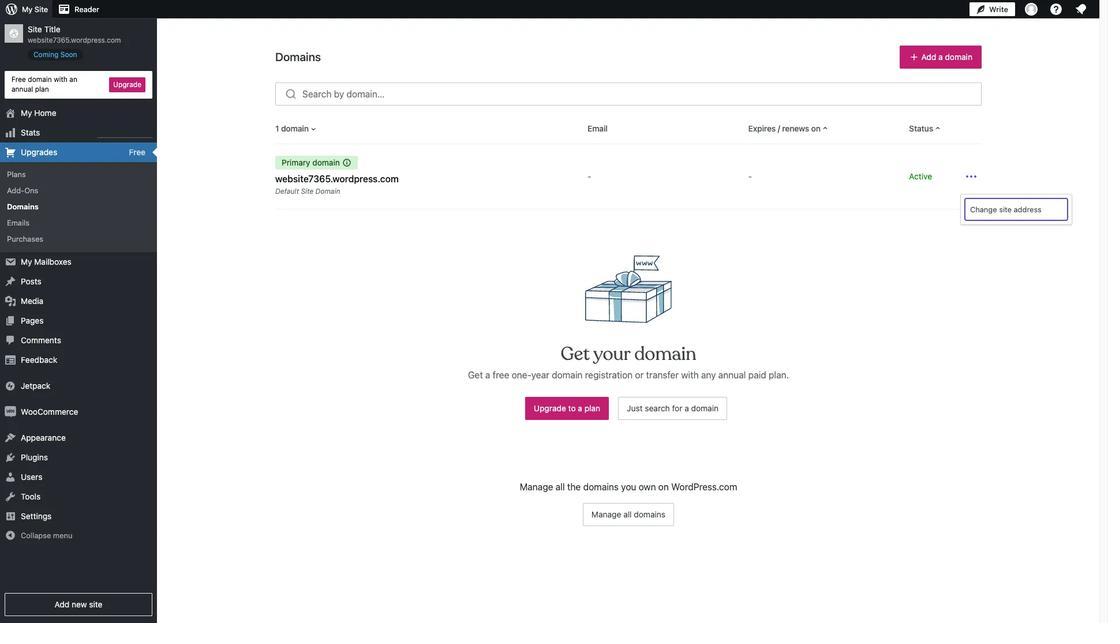 Task type: describe. For each thing, give the bounding box(es) containing it.
upgrades
[[21, 147, 57, 157]]

domain
[[316, 187, 341, 196]]

registration
[[585, 370, 633, 381]]

title
[[44, 24, 60, 34]]

soon
[[61, 50, 77, 59]]

1 vertical spatial get
[[468, 370, 483, 381]]

upgrade button
[[109, 77, 146, 92]]

collapse menu link
[[0, 526, 157, 545]]

add-ons
[[7, 186, 38, 195]]

just search for a domain link
[[619, 397, 728, 421]]

your
[[594, 343, 631, 366]]

a inside the get your domain get a free one-year domain registration or transfer with any annual paid plan.
[[486, 370, 491, 381]]

the
[[568, 482, 581, 493]]

add for add new site
[[55, 600, 69, 610]]

status button
[[910, 123, 943, 135]]

mailboxes
[[34, 257, 72, 267]]

year
[[532, 370, 550, 381]]

posts
[[21, 276, 41, 286]]

get your domain main content
[[0, 0, 982, 545]]

expires / renews on button
[[749, 123, 830, 135]]

0 vertical spatial website7365.wordpress.com
[[28, 36, 121, 45]]

own
[[639, 482, 656, 493]]

an
[[69, 75, 77, 84]]

renews
[[783, 124, 810, 133]]

manage all domains
[[592, 510, 666, 520]]

annual plan
[[12, 85, 49, 93]]

email
[[588, 124, 608, 133]]

plan
[[585, 404, 601, 414]]

manage all the domains you own on wordpress.com
[[520, 482, 738, 493]]

appearance link
[[0, 428, 157, 448]]

emails link
[[0, 215, 157, 231]]

emails
[[7, 218, 30, 228]]

on inside button
[[812, 124, 821, 133]]

you
[[622, 482, 637, 493]]

menu
[[53, 531, 72, 540]]

change site address button
[[966, 199, 1068, 220]]

posts link
[[0, 272, 157, 291]]

email button
[[588, 123, 608, 135]]

change
[[971, 205, 998, 214]]

plugins link
[[0, 448, 157, 468]]

reader link
[[53, 0, 104, 18]]

annual
[[719, 370, 747, 381]]

my home
[[21, 108, 56, 118]]

write
[[990, 5, 1009, 14]]

add for add a domain
[[922, 52, 937, 62]]

feedback
[[21, 355, 57, 365]]

manage your notifications image
[[1075, 2, 1089, 16]]

my for my site
[[22, 5, 33, 14]]

purchases
[[7, 235, 43, 244]]

add-
[[7, 186, 24, 195]]

my mailboxes
[[21, 257, 72, 267]]

primary domain
[[282, 158, 340, 168]]

/
[[778, 124, 781, 133]]

or
[[636, 370, 644, 381]]

one-
[[512, 370, 532, 381]]

site inside button
[[1000, 205, 1013, 214]]

just
[[627, 404, 643, 414]]

1 vertical spatial on
[[659, 482, 669, 493]]

transfer
[[647, 370, 679, 381]]

media
[[21, 296, 43, 306]]

ons
[[24, 186, 38, 195]]

any
[[702, 370, 716, 381]]

woocommerce
[[21, 407, 78, 417]]

highest hourly views 0 image
[[98, 130, 152, 138]]

plans link
[[0, 166, 157, 182]]

woocommerce link
[[0, 402, 157, 422]]

plan.
[[769, 370, 790, 381]]

domain inside the free domain with an annual plan
[[28, 75, 52, 84]]

my mailboxes link
[[0, 252, 157, 272]]

settings link
[[0, 507, 157, 526]]

plugins
[[21, 453, 48, 462]]

pages
[[21, 316, 44, 325]]

home
[[34, 108, 56, 118]]

pages link
[[0, 311, 157, 331]]

reader
[[75, 5, 99, 14]]

site inside website7365.wordpress.com default site domain
[[301, 187, 314, 196]]

Search search field
[[303, 83, 982, 105]]

domain actions image
[[965, 170, 979, 184]]

add new site
[[55, 600, 103, 610]]

stats
[[21, 127, 40, 137]]

comments link
[[0, 331, 157, 350]]

primary
[[282, 158, 310, 168]]

img image for jetpack
[[5, 380, 16, 392]]

users
[[21, 472, 42, 482]]



Task type: vqa. For each thing, say whether or not it's contained in the screenshot.
Emails LINK at top
yes



Task type: locate. For each thing, give the bounding box(es) containing it.
users link
[[0, 468, 157, 487]]

wordpress.com
[[672, 482, 738, 493]]

0 horizontal spatial get
[[468, 370, 483, 381]]

upgrade to a plan
[[534, 404, 601, 414]]

0 vertical spatial upgrade
[[113, 80, 142, 89]]

with left an
[[54, 75, 68, 84]]

tools link
[[0, 487, 157, 507]]

all left the
[[556, 482, 565, 493]]

jetpack
[[21, 381, 50, 391]]

upgrade inside 'get your domain' main content
[[534, 404, 567, 414]]

manage all domains link
[[583, 504, 675, 527]]

manage
[[520, 482, 554, 493], [592, 510, 622, 520]]

expires
[[749, 124, 776, 133]]

0 horizontal spatial manage
[[520, 482, 554, 493]]

manage left the
[[520, 482, 554, 493]]

my site link
[[0, 0, 53, 18]]

1 vertical spatial add
[[55, 600, 69, 610]]

my up posts
[[21, 257, 32, 267]]

1 vertical spatial site
[[28, 24, 42, 34]]

0 vertical spatial img image
[[5, 380, 16, 392]]

1 domain button
[[276, 123, 318, 135]]

domains
[[584, 482, 619, 493], [634, 510, 666, 520]]

get your domain get a free one-year domain registration or transfer with any annual paid plan.
[[468, 343, 790, 381]]

upgrade left to
[[534, 404, 567, 414]]

my for my mailboxes
[[21, 257, 32, 267]]

- down expires
[[749, 172, 753, 181]]

img image for woocommerce
[[5, 406, 16, 418]]

1 horizontal spatial domains
[[276, 50, 321, 64]]

address
[[1015, 205, 1042, 214]]

all down manage all the domains you own on wordpress.com
[[624, 510, 632, 520]]

1 horizontal spatial free
[[129, 147, 146, 157]]

search
[[645, 404, 670, 414]]

manage for manage all domains
[[592, 510, 622, 520]]

0 horizontal spatial with
[[54, 75, 68, 84]]

- down email button
[[588, 172, 592, 181]]

domain
[[946, 52, 973, 62], [28, 75, 52, 84], [281, 124, 309, 133], [313, 158, 340, 168], [635, 343, 697, 366], [552, 370, 583, 381], [692, 404, 719, 414]]

upgrade to a plan link
[[526, 397, 609, 421]]

status
[[910, 124, 934, 133]]

get
[[561, 343, 590, 366], [468, 370, 483, 381]]

2 img image from the top
[[5, 406, 16, 418]]

img image inside jetpack link
[[5, 380, 16, 392]]

appearance
[[21, 433, 66, 443]]

0 horizontal spatial website7365.wordpress.com
[[28, 36, 121, 45]]

with inside the free domain with an annual plan
[[54, 75, 68, 84]]

website7365.wordpress.com up soon
[[28, 36, 121, 45]]

site
[[1000, 205, 1013, 214], [89, 600, 103, 610]]

1 horizontal spatial manage
[[592, 510, 622, 520]]

0 horizontal spatial all
[[556, 482, 565, 493]]

0 vertical spatial add
[[922, 52, 937, 62]]

0 vertical spatial on
[[812, 124, 821, 133]]

0 horizontal spatial on
[[659, 482, 669, 493]]

feedback link
[[0, 350, 157, 370]]

manage down manage all the domains you own on wordpress.com
[[592, 510, 622, 520]]

purchases link
[[0, 231, 157, 248]]

to
[[569, 404, 576, 414]]

just search for a domain
[[627, 404, 719, 414]]

1 vertical spatial img image
[[5, 406, 16, 418]]

with left any
[[682, 370, 699, 381]]

on
[[812, 124, 821, 133], [659, 482, 669, 493]]

0 vertical spatial my
[[22, 5, 33, 14]]

expires / renews on
[[749, 124, 821, 133]]

free for free
[[129, 147, 146, 157]]

2 vertical spatial my
[[21, 257, 32, 267]]

free for free domain with an annual plan
[[12, 75, 26, 84]]

free inside the free domain with an annual plan
[[12, 75, 26, 84]]

1 horizontal spatial domains
[[634, 510, 666, 520]]

0 horizontal spatial free
[[12, 75, 26, 84]]

website7365.wordpress.com inside 'get your domain' main content
[[276, 174, 399, 184]]

0 vertical spatial get
[[561, 343, 590, 366]]

1 vertical spatial site
[[89, 600, 103, 610]]

2 vertical spatial site
[[301, 187, 314, 196]]

site title website7365.wordpress.com coming soon
[[28, 24, 121, 59]]

0 vertical spatial domains
[[584, 482, 619, 493]]

all for the
[[556, 482, 565, 493]]

manage for manage all the domains you own on wordpress.com
[[520, 482, 554, 493]]

my
[[22, 5, 33, 14], [21, 108, 32, 118], [21, 257, 32, 267]]

img image inside woocommerce link
[[5, 406, 16, 418]]

1 horizontal spatial site
[[1000, 205, 1013, 214]]

0 vertical spatial with
[[54, 75, 68, 84]]

domains link
[[0, 199, 157, 215]]

1 vertical spatial free
[[129, 147, 146, 157]]

coming
[[34, 50, 59, 59]]

1 horizontal spatial add
[[922, 52, 937, 62]]

jetpack link
[[0, 376, 157, 396]]

get left free
[[468, 370, 483, 381]]

img image
[[5, 380, 16, 392], [5, 406, 16, 418]]

add-ons link
[[0, 182, 157, 199]]

settings
[[21, 511, 52, 521]]

domains down own
[[634, 510, 666, 520]]

my left reader link
[[22, 5, 33, 14]]

comments
[[21, 335, 61, 345]]

0 vertical spatial all
[[556, 482, 565, 493]]

1 vertical spatial with
[[682, 370, 699, 381]]

1 horizontal spatial all
[[624, 510, 632, 520]]

1 vertical spatial website7365.wordpress.com
[[276, 174, 399, 184]]

None search field
[[276, 83, 982, 106]]

site
[[35, 5, 48, 14], [28, 24, 42, 34], [301, 187, 314, 196]]

my site
[[22, 5, 48, 14]]

site right 'change'
[[1000, 205, 1013, 214]]

0 vertical spatial site
[[35, 5, 48, 14]]

domains right the
[[584, 482, 619, 493]]

default
[[276, 187, 299, 196]]

site up title
[[35, 5, 48, 14]]

my left home
[[21, 108, 32, 118]]

domains inside 'get your domain' main content
[[276, 50, 321, 64]]

change site address
[[971, 205, 1042, 214]]

website7365.wordpress.com up "domain"
[[276, 174, 399, 184]]

upgrade for upgrade to a plan
[[534, 404, 567, 414]]

free
[[12, 75, 26, 84], [129, 147, 146, 157]]

all
[[556, 482, 565, 493], [624, 510, 632, 520]]

img image left woocommerce
[[5, 406, 16, 418]]

0 horizontal spatial domains
[[584, 482, 619, 493]]

website7365.wordpress.com
[[28, 36, 121, 45], [276, 174, 399, 184]]

add a domain button
[[900, 46, 982, 69]]

1 horizontal spatial -
[[749, 172, 753, 181]]

with inside the get your domain get a free one-year domain registration or transfer with any annual paid plan.
[[682, 370, 699, 381]]

get left the 'your'
[[561, 343, 590, 366]]

0 vertical spatial site
[[1000, 205, 1013, 214]]

free domain with an annual plan
[[12, 75, 77, 93]]

0 horizontal spatial -
[[588, 172, 592, 181]]

free up annual plan
[[12, 75, 26, 84]]

stats link
[[0, 123, 157, 142]]

1 vertical spatial upgrade
[[534, 404, 567, 414]]

upgrade for upgrade
[[113, 80, 142, 89]]

free
[[493, 370, 510, 381]]

add new site link
[[5, 594, 152, 617]]

1 vertical spatial manage
[[592, 510, 622, 520]]

free down 'highest hourly views 0' image in the left top of the page
[[129, 147, 146, 157]]

on right own
[[659, 482, 669, 493]]

0 horizontal spatial add
[[55, 600, 69, 610]]

domains
[[276, 50, 321, 64], [7, 202, 39, 211]]

domains inside manage all domains link
[[634, 510, 666, 520]]

img image left jetpack
[[5, 380, 16, 392]]

-
[[588, 172, 592, 181], [749, 172, 753, 181]]

site right the new
[[89, 600, 103, 610]]

1
[[276, 124, 279, 133]]

1 - from the left
[[588, 172, 592, 181]]

0 vertical spatial free
[[12, 75, 26, 84]]

upgrade up 'highest hourly views 0' image in the left top of the page
[[113, 80, 142, 89]]

1 horizontal spatial on
[[812, 124, 821, 133]]

on right renews
[[812, 124, 821, 133]]

add a domain
[[922, 52, 973, 62]]

collapse menu
[[21, 531, 72, 540]]

site right default
[[301, 187, 314, 196]]

1 horizontal spatial with
[[682, 370, 699, 381]]

upgrade inside button
[[113, 80, 142, 89]]

1 horizontal spatial upgrade
[[534, 404, 567, 414]]

none search field inside 'get your domain' main content
[[276, 83, 982, 106]]

0 horizontal spatial domains
[[7, 202, 39, 211]]

1 vertical spatial domains
[[7, 202, 39, 211]]

0 horizontal spatial upgrade
[[113, 80, 142, 89]]

my home link
[[0, 103, 157, 123]]

1 vertical spatial my
[[21, 108, 32, 118]]

0 vertical spatial domains
[[276, 50, 321, 64]]

media link
[[0, 291, 157, 311]]

my for my home
[[21, 108, 32, 118]]

0 vertical spatial manage
[[520, 482, 554, 493]]

1 horizontal spatial website7365.wordpress.com
[[276, 174, 399, 184]]

for
[[673, 404, 683, 414]]

a inside button
[[939, 52, 944, 62]]

new
[[72, 600, 87, 610]]

1 horizontal spatial get
[[561, 343, 590, 366]]

add inside button
[[922, 52, 937, 62]]

site left title
[[28, 24, 42, 34]]

1 vertical spatial all
[[624, 510, 632, 520]]

0 horizontal spatial site
[[89, 600, 103, 610]]

1 img image from the top
[[5, 380, 16, 392]]

1 vertical spatial domains
[[634, 510, 666, 520]]

help image
[[1050, 2, 1064, 16]]

2 - from the left
[[749, 172, 753, 181]]

site inside site title website7365.wordpress.com coming soon
[[28, 24, 42, 34]]

1 domain
[[276, 124, 309, 133]]

all for domains
[[624, 510, 632, 520]]

my profile image
[[1026, 3, 1039, 16]]



